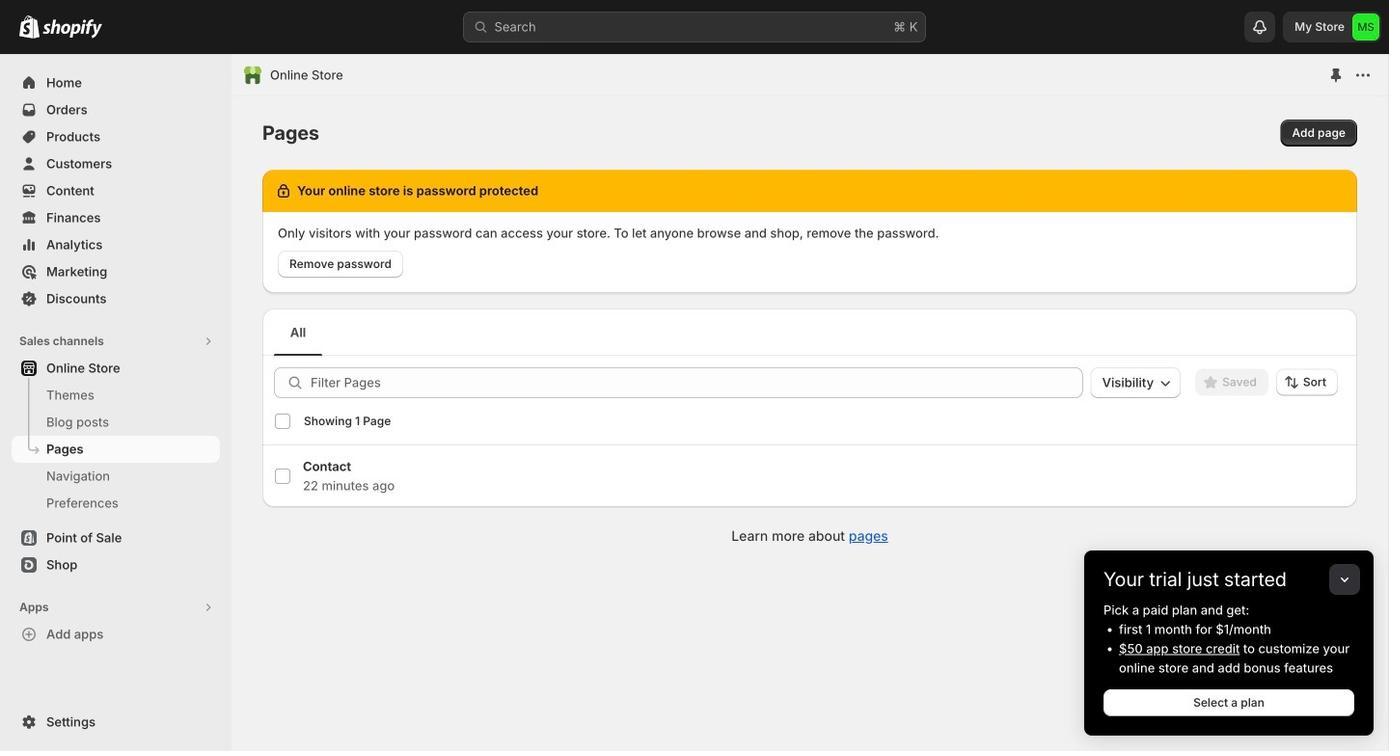 Task type: locate. For each thing, give the bounding box(es) containing it.
shopify image
[[42, 19, 102, 38]]

online store image
[[243, 66, 263, 85]]

shopify image
[[19, 15, 40, 38]]

my store image
[[1353, 14, 1380, 41]]



Task type: vqa. For each thing, say whether or not it's contained in the screenshot.
Only you and other staff can see comments
no



